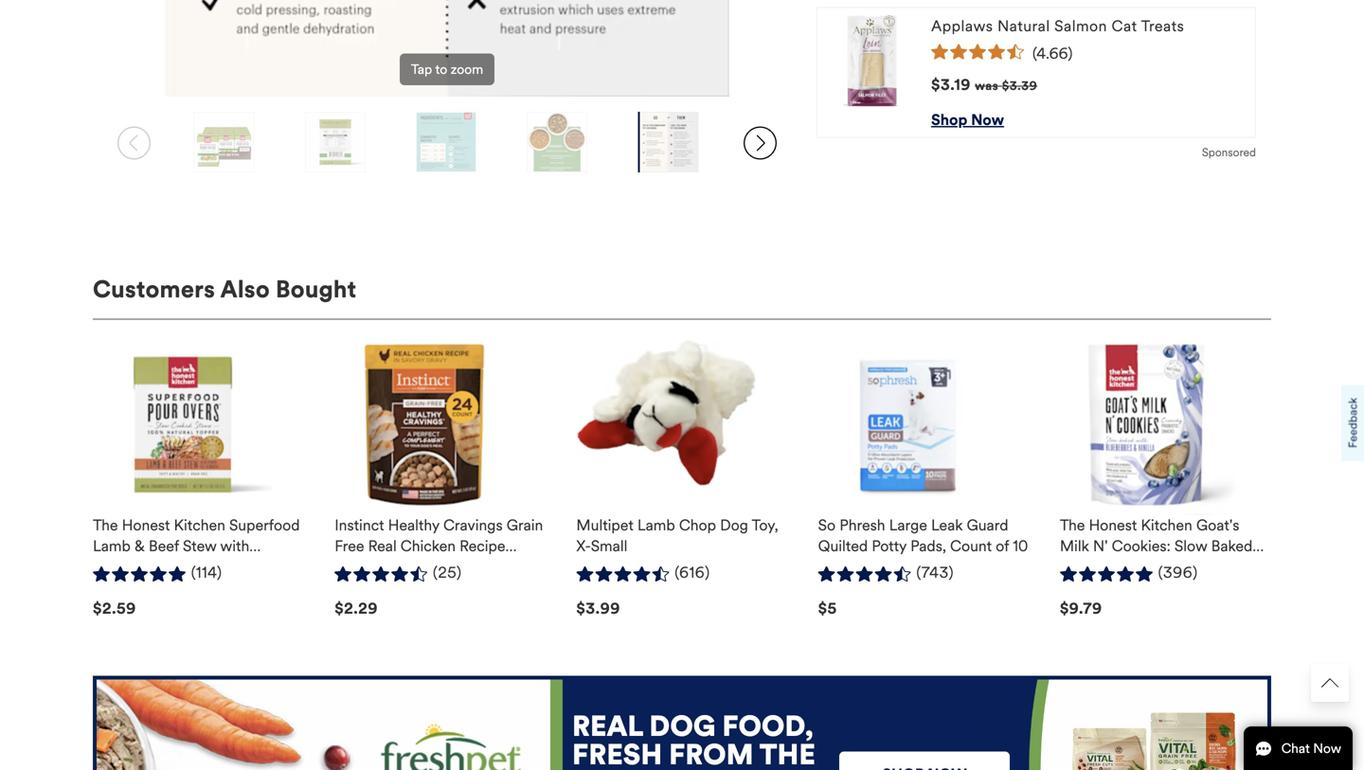Task type: vqa. For each thing, say whether or not it's contained in the screenshot.
motion
no



Task type: describe. For each thing, give the bounding box(es) containing it.
freshpet vital. image
[[97, 680, 563, 770]]

zoom
[[451, 61, 483, 78]]

$3.19
[[931, 75, 971, 94]]

the
[[760, 738, 816, 770]]

was
[[975, 78, 999, 93]]

scroll to top image
[[1322, 675, 1339, 692]]

tap to zoom
[[411, 61, 483, 78]]

the honest kitchen superfood pour overs: chicken stew with spinach, kale & broccoli wet dog food topper, 5.5 oz., case of 12 - thumbnail-3 image
[[417, 112, 476, 173]]

bought
[[276, 275, 357, 304]]

styled arrow button link
[[1311, 664, 1349, 702]]

food,
[[722, 709, 814, 744]]

freshpet vital products. image
[[1070, 680, 1237, 770]]

tap to zoom button
[[400, 54, 495, 86]]

customers
[[93, 275, 215, 304]]

1 arrow container button from the left
[[108, 112, 160, 175]]

tap
[[411, 61, 432, 78]]

the honest kitchen superfood pour overs: chicken stew with spinach, kale & broccoli wet dog food topper, 5.5 oz., case of 12 - thumbnail-4 image
[[528, 112, 587, 173]]

customers also bought
[[93, 275, 357, 304]]



Task type: locate. For each thing, give the bounding box(es) containing it.
)
[[1068, 44, 1073, 63]]

the honest kitchen superfood pour overs: chicken stew with spinach, kale & broccoli wet dog food topper, 5.5 oz., case of 12 - thumbnail-1 image
[[195, 112, 254, 173]]

the honest kitchen superfood pour overs: chicken stew with spinach, kale & broccoli wet dog food topper, 5.5 oz., case of 12 - thumbnail-5 image
[[639, 112, 698, 173]]

arrow container button left the honest kitchen superfood pour overs: chicken stew with spinach, kale & broccoli wet dog food topper, 5.5 oz., case of 12 - thumbnail-1
[[108, 112, 160, 175]]

also
[[220, 275, 270, 304]]

$3.39
[[1002, 78, 1038, 93]]

sponsored
[[1202, 145, 1256, 159]]

arrow container button right the honest kitchen superfood pour overs: chicken stew with spinach, kale & broccoli wet dog food topper, 5.5 oz., case of 12 - thumbnail-5 at top
[[734, 112, 786, 175]]

arrow container image
[[117, 127, 151, 160], [744, 127, 777, 160]]

arrow container image right the honest kitchen superfood pour overs: chicken stew with spinach, kale & broccoli wet dog food topper, 5.5 oz., case of 12 - thumbnail-5 at top
[[744, 127, 777, 160]]

4.66
[[1037, 44, 1068, 63]]

( 4.66 )
[[1033, 44, 1073, 63]]

0 horizontal spatial arrow container image
[[117, 127, 151, 160]]

the honest kitchen superfood pour overs: chicken stew with spinach, kale & broccoli wet dog food topper, 5.5 oz., case of 12 - thumbnail-2 image
[[306, 112, 365, 173]]

1 arrow container image from the left
[[117, 127, 151, 160]]

dog
[[649, 709, 716, 744]]

from
[[669, 738, 754, 770]]

shop
[[931, 110, 968, 129]]

1 horizontal spatial arrow container image
[[744, 127, 777, 160]]

1 horizontal spatial arrow container button
[[734, 112, 786, 175]]

$3.19 was $3.39
[[931, 75, 1038, 94]]

real
[[572, 709, 643, 744]]

fresh
[[572, 738, 662, 770]]

arrow container image left the honest kitchen superfood pour overs: chicken stew with spinach, kale & broccoli wet dog food topper, 5.5 oz., case of 12 - thumbnail-1
[[117, 127, 151, 160]]

fridge
[[572, 766, 676, 770]]

arrow container button
[[108, 112, 160, 175], [734, 112, 786, 175]]

(
[[1033, 44, 1037, 63]]

2 arrow container button from the left
[[734, 112, 786, 175]]

rating 4.66 out of 5 element
[[931, 44, 1248, 63]]

to
[[435, 61, 447, 78]]

2 arrow container image from the left
[[744, 127, 777, 160]]

real dog food, fresh from the fridge
[[572, 709, 816, 770]]

the honest kitchen superfood pour overs: chicken stew with spinach, kale & broccoli wet dog food topper, 5.5 oz., case of 12 - carousel image #5 image
[[146, 0, 749, 97]]

shop now
[[931, 110, 1004, 129]]

0 horizontal spatial arrow container button
[[108, 112, 160, 175]]

now
[[971, 110, 1004, 129]]



